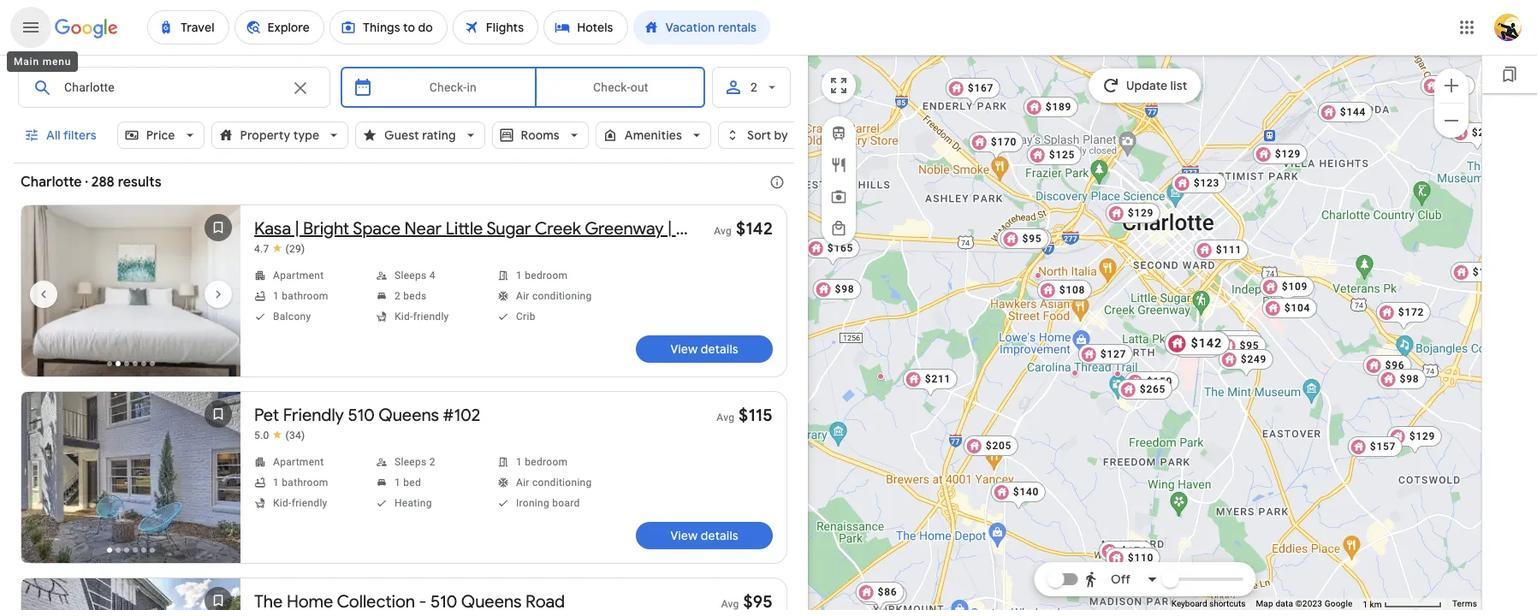 Task type: describe. For each thing, give the bounding box(es) containing it.
by
[[774, 128, 788, 143]]

$265 link
[[1118, 379, 1173, 399]]

$125 link
[[1027, 144, 1082, 165]]

4.7 out of 5 stars from 29 reviews image
[[254, 242, 305, 256]]

$140 link
[[991, 481, 1046, 511]]

view details link for $142
[[636, 336, 773, 363]]

500 queens #4: experience myers park in chic 2br image
[[1239, 340, 1246, 347]]

$165
[[828, 242, 854, 254]]

km
[[1370, 600, 1382, 609]]

view details button for $115
[[636, 522, 773, 550]]

zoom in map image
[[1441, 75, 1462, 95]]

$129 for middle $129 link
[[1128, 207, 1154, 219]]

next image
[[198, 461, 239, 502]]

view details link for $115
[[636, 522, 773, 550]]

$86 link
[[856, 582, 904, 610]]

menu
[[43, 56, 71, 68]]

keyboard shortcuts button
[[1172, 598, 1246, 610]]

filters form
[[14, 55, 817, 173]]

$205 link
[[964, 435, 1019, 456]]

view details button for $142
[[636, 336, 773, 363]]

learn more about these results image
[[757, 162, 798, 203]]

newly renovated! welcome soccer/football fans 10 mins to bofa stadium image
[[877, 373, 884, 380]]

shortcuts
[[1209, 599, 1246, 609]]

1 vertical spatial $115
[[739, 405, 773, 426]]

2 horizontal spatial $129 link
[[1387, 426, 1443, 455]]

main menu image
[[21, 17, 41, 38]]

sort by
[[747, 128, 788, 143]]

1 vertical spatial $129 link
[[1106, 202, 1161, 223]]

4.7
[[254, 243, 269, 255]]

photos list for $142
[[20, 204, 242, 394]]

$125
[[1049, 149, 1075, 160]]

$249 link
[[1219, 349, 1274, 378]]

$110 link
[[1106, 547, 1161, 568]]

2 button
[[712, 67, 791, 108]]

wilmore super cute cabin image
[[1035, 272, 1042, 279]]

pet friendly charming yellow cottage in dilworth image
[[1156, 370, 1162, 377]]

avg $142
[[714, 218, 773, 240]]

$110
[[1128, 552, 1154, 564]]

update
[[1127, 78, 1168, 93]]

$189
[[1046, 101, 1072, 113]]

$150
[[1147, 375, 1173, 387]]

photos list for $115
[[21, 392, 241, 580]]

charlotte · 288 results
[[21, 174, 162, 191]]

$215 link
[[1450, 122, 1505, 151]]

2 horizontal spatial $95
[[1240, 339, 1260, 351]]

sort by button
[[718, 115, 817, 156]]

main
[[14, 56, 39, 68]]

$109 link
[[1260, 276, 1315, 305]]

pet friendly bunga-yolo image
[[1072, 369, 1079, 376]]

rooms
[[521, 128, 560, 143]]

next image
[[198, 274, 239, 315]]

guest
[[384, 128, 419, 143]]

$144 link
[[1318, 101, 1373, 122]]

rating
[[422, 128, 456, 143]]

1 horizontal spatial $104 link
[[1421, 75, 1476, 95]]

view details for $115
[[670, 528, 738, 544]]

off
[[1111, 572, 1131, 587]]

$174
[[1121, 545, 1147, 557]]

$96 link
[[1363, 355, 1412, 375]]

$83 link
[[858, 584, 907, 610]]

$96
[[1385, 359, 1405, 371]]

results
[[118, 174, 162, 191]]

guest rating button
[[355, 115, 485, 156]]

update list button
[[1089, 68, 1201, 103]]

property type
[[240, 128, 319, 143]]

2
[[751, 80, 758, 94]]

$211 link
[[903, 368, 958, 398]]

$157 link
[[1348, 436, 1403, 457]]

$142 inside "link"
[[1191, 336, 1222, 350]]

$129 for rightmost $129 link
[[1410, 430, 1436, 442]]

$170 link
[[969, 131, 1024, 160]]

1
[[1363, 600, 1368, 609]]

5.0
[[254, 430, 269, 442]]

1 vertical spatial $98 link
[[1378, 368, 1426, 389]]

$172 link
[[1376, 302, 1431, 331]]

$83
[[880, 588, 900, 600]]

$127
[[1101, 348, 1127, 360]]

$211
[[925, 373, 951, 385]]

$140
[[1013, 486, 1039, 498]]

$127 link
[[1078, 344, 1134, 364]]

view larger map image
[[829, 75, 849, 96]]

Check-out text field
[[550, 68, 692, 107]]

0 horizontal spatial $98 link
[[813, 279, 861, 299]]

list
[[1171, 78, 1188, 93]]

$170
[[991, 136, 1017, 148]]

0 horizontal spatial $142
[[736, 218, 773, 240]]

map data ©2023 google
[[1256, 599, 1353, 609]]

update list
[[1127, 78, 1188, 93]]

$111 link
[[1194, 239, 1249, 260]]

$86
[[878, 586, 897, 598]]

map region
[[649, 0, 1525, 610]]

keyboard
[[1172, 599, 1207, 609]]

$265
[[1140, 383, 1166, 395]]

$157
[[1370, 440, 1396, 452]]

$129 for $129 link to the middle
[[1275, 148, 1301, 160]]

©2023
[[1296, 599, 1323, 609]]

guest rating
[[384, 128, 456, 143]]

$123
[[1194, 177, 1220, 189]]

off button
[[1080, 559, 1164, 600]]

0 horizontal spatial $104
[[1285, 302, 1311, 314]]

Check-in text field
[[383, 68, 523, 107]]

$167 link
[[946, 77, 1001, 107]]



Task type: locate. For each thing, give the bounding box(es) containing it.
0 vertical spatial avg
[[714, 225, 732, 237]]

$108
[[1059, 284, 1086, 296]]

main menu
[[14, 56, 71, 68]]

1 vertical spatial photo 1 image
[[21, 579, 241, 610]]

amenities button
[[596, 115, 711, 156]]

data
[[1276, 599, 1293, 609]]

Search for places, hotels and more text field
[[63, 68, 280, 107]]

$95 up pet friendly queens terrace #2 image
[[1240, 339, 1260, 351]]

1 km
[[1363, 600, 1384, 609]]

$205
[[986, 440, 1012, 452]]

avg inside avg $115
[[717, 412, 735, 424]]

$129
[[1275, 148, 1301, 160], [1128, 207, 1154, 219], [1410, 430, 1436, 442]]

2 photo 1 image from the top
[[21, 579, 241, 610]]

save kasa | bright space near little sugar creek greenway | dilworth to collection image
[[198, 207, 239, 248]]

terms link
[[1452, 599, 1477, 609]]

1 km button
[[1358, 598, 1447, 610]]

1 details from the top
[[701, 342, 738, 357]]

1 horizontal spatial $98 link
[[1378, 368, 1426, 389]]

$104 link up zoom out map image
[[1421, 75, 1476, 95]]

1 horizontal spatial $104
[[1443, 79, 1469, 91]]

details for $142
[[701, 342, 738, 357]]

save the home collection - 510 queens road to collection image
[[198, 580, 239, 610]]

$115 inside map region
[[1230, 334, 1256, 346]]

$249
[[1241, 353, 1267, 365]]

$98 down $96
[[1400, 373, 1420, 385]]

(34)
[[286, 430, 305, 442]]

avg
[[714, 225, 732, 237], [717, 412, 735, 424]]

$104 link
[[1421, 75, 1476, 95], [1262, 297, 1318, 318]]

0 vertical spatial $142
[[736, 218, 773, 240]]

0 vertical spatial $98
[[835, 283, 855, 295]]

view details button
[[636, 336, 773, 363], [636, 522, 773, 550]]

photo 1 image
[[21, 392, 241, 563], [21, 579, 241, 610]]

$98 link down $172 link
[[1378, 368, 1426, 389]]

all filters button
[[14, 115, 110, 156]]

1 back image from the top
[[23, 274, 64, 315]]

1 view details from the top
[[670, 342, 738, 357]]

modern 2br in myers park with enclosed porch image
[[1241, 340, 1248, 347]]

save pet friendly 510 queens #102 to collection image
[[198, 394, 239, 435]]

1 horizontal spatial $95
[[1195, 341, 1215, 353]]

0 vertical spatial $104 link
[[1421, 75, 1476, 95]]

1 vertical spatial view details button
[[636, 522, 773, 550]]

(29)
[[286, 243, 305, 255]]

$98 for the leftmost $98 link
[[835, 283, 855, 295]]

view details link
[[636, 336, 773, 363], [636, 522, 773, 550]]

1 view details link from the top
[[636, 336, 773, 363]]

$95 up 'wilmore super cute cabin' image at top
[[1023, 232, 1042, 244]]

5 out of 5 stars from 34 reviews image
[[254, 429, 305, 443]]

0 vertical spatial $129
[[1275, 148, 1301, 160]]

0 vertical spatial details
[[701, 342, 738, 357]]

0 horizontal spatial $115
[[739, 405, 773, 426]]

view for $115
[[670, 528, 698, 544]]

0 vertical spatial $115
[[1230, 334, 1256, 346]]

$172
[[1398, 306, 1425, 318]]

0 vertical spatial view details link
[[636, 336, 773, 363]]

$98 link down $165 "link"
[[813, 279, 861, 299]]

2 horizontal spatial $129
[[1410, 430, 1436, 442]]

$129 link
[[1253, 143, 1308, 164], [1106, 202, 1161, 223], [1387, 426, 1443, 455]]

0 vertical spatial $129 link
[[1253, 143, 1308, 164]]

$109
[[1282, 280, 1308, 292]]

$123 link
[[1172, 172, 1227, 193]]

0 vertical spatial view details button
[[636, 336, 773, 363]]

$174 link
[[1099, 541, 1154, 561]]

$116
[[1473, 266, 1499, 278]]

avg inside avg $142
[[714, 225, 732, 237]]

avg for $115
[[717, 412, 735, 424]]

view
[[670, 342, 698, 357], [670, 528, 698, 544]]

keyboard shortcuts
[[1172, 599, 1246, 609]]

0 vertical spatial view
[[670, 342, 698, 357]]

filters
[[63, 128, 96, 143]]

$115
[[1230, 334, 1256, 346], [739, 405, 773, 426]]

$104
[[1443, 79, 1469, 91], [1285, 302, 1311, 314]]

1 horizontal spatial $98
[[1400, 373, 1420, 385]]

rooms button
[[492, 115, 589, 156]]

zoom out map image
[[1441, 110, 1462, 131]]

view details for $142
[[670, 342, 738, 357]]

1 view details button from the top
[[636, 336, 773, 363]]

$120 link
[[997, 228, 1052, 249]]

details for $115
[[701, 528, 738, 544]]

$144
[[1340, 106, 1366, 118]]

$116 link
[[1451, 261, 1506, 282]]

0 horizontal spatial $129
[[1128, 207, 1154, 219]]

$111
[[1216, 244, 1242, 256]]

1 vertical spatial view
[[670, 528, 698, 544]]

1 vertical spatial details
[[701, 528, 738, 544]]

all
[[46, 128, 61, 143]]

$104 link down "$109"
[[1262, 297, 1318, 318]]

$98 down $165 "link"
[[835, 283, 855, 295]]

$142 link
[[1164, 330, 1231, 355]]

0 vertical spatial $98 link
[[813, 279, 861, 299]]

2101 kirkwood #6:chic 1br in heart of clt w/ porch image
[[1114, 370, 1121, 377]]

google
[[1325, 599, 1353, 609]]

$167
[[968, 82, 994, 94]]

1 vertical spatial $98
[[1400, 373, 1420, 385]]

2 details from the top
[[701, 528, 738, 544]]

pet friendly queens terrace #2 image
[[1249, 352, 1256, 359]]

$98 link
[[813, 279, 861, 299], [1378, 368, 1426, 389]]

0 horizontal spatial $98
[[835, 283, 855, 295]]

1 vertical spatial view details link
[[636, 522, 773, 550]]

1 vertical spatial avg
[[717, 412, 735, 424]]

$98
[[835, 283, 855, 295], [1400, 373, 1420, 385]]

map
[[1256, 599, 1274, 609]]

$115 link
[[1208, 330, 1263, 351]]

back image for $115
[[23, 461, 64, 502]]

2 view details link from the top
[[636, 522, 773, 550]]

terms
[[1452, 599, 1477, 609]]

avg for $142
[[714, 225, 732, 237]]

2 view details button from the top
[[636, 522, 773, 550]]

2 vertical spatial $129
[[1410, 430, 1436, 442]]

1 vertical spatial back image
[[23, 461, 64, 502]]

back image for $142
[[23, 274, 64, 315]]

$95
[[1023, 232, 1042, 244], [1240, 339, 1260, 351], [1195, 341, 1215, 353]]

$104 up zoom out map image
[[1443, 79, 1469, 91]]

1 vertical spatial $104 link
[[1262, 297, 1318, 318]]

1 view from the top
[[670, 342, 698, 357]]

0 vertical spatial $104
[[1443, 79, 1469, 91]]

0 horizontal spatial $95
[[1023, 232, 1042, 244]]

price
[[146, 128, 175, 143]]

$142
[[736, 218, 773, 240], [1191, 336, 1222, 350]]

all filters
[[46, 128, 96, 143]]

1 horizontal spatial $115
[[1230, 334, 1256, 346]]

1 vertical spatial view details
[[670, 528, 738, 544]]

back image
[[23, 274, 64, 315], [23, 461, 64, 502]]

1 horizontal spatial $129 link
[[1253, 143, 1308, 164]]

avg $115
[[717, 405, 773, 426]]

$142 left the 500 queens #4: experience myers park in chic 2br "icon"
[[1191, 336, 1222, 350]]

1 horizontal spatial $129
[[1275, 148, 1301, 160]]

1 vertical spatial $142
[[1191, 336, 1222, 350]]

2 back image from the top
[[23, 461, 64, 502]]

$98 for $98 link to the bottom
[[1400, 373, 1420, 385]]

charlotte · 288
[[21, 174, 115, 191]]

$108 link
[[1037, 279, 1092, 300]]

2 view details from the top
[[670, 528, 738, 544]]

2 vertical spatial $129 link
[[1387, 426, 1443, 455]]

$142 down learn more about these results icon
[[736, 218, 773, 240]]

sort
[[747, 128, 771, 143]]

0 horizontal spatial $104 link
[[1262, 297, 1318, 318]]

0 horizontal spatial $129 link
[[1106, 202, 1161, 223]]

1 horizontal spatial $142
[[1191, 336, 1222, 350]]

$215
[[1472, 126, 1498, 138]]

1 vertical spatial $129
[[1128, 207, 1154, 219]]

1 vertical spatial $104
[[1285, 302, 1311, 314]]

$104 down "$109"
[[1285, 302, 1311, 314]]

2 view from the top
[[670, 528, 698, 544]]

1 photo 1 image from the top
[[21, 392, 241, 563]]

$165 link
[[805, 238, 860, 267]]

amenities
[[625, 128, 682, 143]]

photos list
[[20, 204, 242, 394], [21, 392, 241, 580], [21, 579, 241, 610]]

clear image
[[290, 78, 311, 98]]

photo 2 image
[[20, 204, 242, 378]]

0 vertical spatial photo 1 image
[[21, 392, 241, 563]]

$150 link
[[1125, 371, 1180, 392]]

0 vertical spatial back image
[[23, 274, 64, 315]]

type
[[293, 128, 319, 143]]

property
[[240, 128, 290, 143]]

$95 left the 500 queens #4: experience myers park in chic 2br "icon"
[[1195, 341, 1215, 353]]

0 vertical spatial view details
[[670, 342, 738, 357]]

$95 link
[[1000, 228, 1049, 249], [1218, 335, 1266, 356], [1173, 337, 1222, 357]]

details
[[701, 342, 738, 357], [701, 528, 738, 544]]

view for $142
[[670, 342, 698, 357]]



Task type: vqa. For each thing, say whether or not it's contained in the screenshot.
Layers
no



